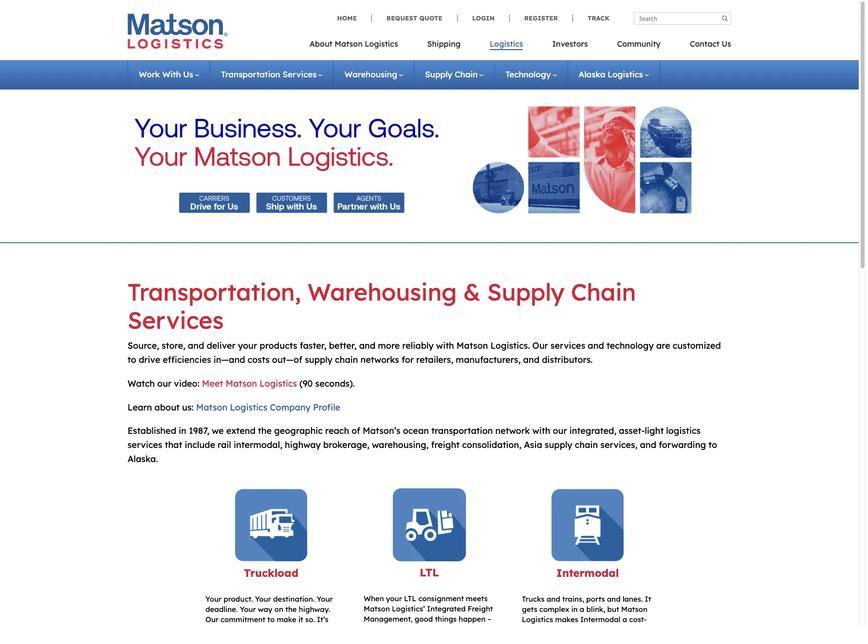 Task type: locate. For each thing, give the bounding box(es) containing it.
in—and
[[214, 355, 245, 366]]

with for reliably
[[436, 340, 454, 352]]

technology down but
[[598, 626, 638, 627]]

your up logistics'
[[386, 595, 402, 604]]

work
[[139, 69, 160, 79]]

our right logistics.
[[533, 340, 548, 352]]

shipping link
[[413, 36, 475, 56]]

logistics'
[[392, 605, 425, 614]]

gets
[[522, 605, 538, 615]]

seconds).
[[315, 378, 355, 389]]

matson logistics company profile link
[[196, 402, 340, 413]]

0 vertical spatial warehousing
[[344, 69, 397, 79]]

1 vertical spatial our
[[205, 616, 219, 625]]

0 horizontal spatial on
[[275, 605, 283, 615]]

contact
[[690, 39, 720, 49]]

1 horizontal spatial supply
[[487, 278, 565, 307]]

1 vertical spatial on
[[364, 625, 373, 627]]

logistics inside logistics link
[[490, 39, 523, 49]]

services inside source, store, and deliver your products faster, better, and more reliably with matson logistics. our services and technology are customized to drive efficiencies in—and costs out—of supply chain networks for retailers, manufacturers, and distributors.
[[551, 340, 585, 352]]

investors link
[[538, 36, 603, 56]]

logistics up extend the
[[230, 402, 268, 413]]

1 horizontal spatial services
[[551, 340, 585, 352]]

1 horizontal spatial in
[[571, 605, 578, 615]]

our
[[157, 378, 172, 389], [553, 426, 567, 437]]

0 horizontal spatial with
[[436, 340, 454, 352]]

we
[[442, 625, 453, 627]]

good
[[415, 615, 433, 624]]

matson down "when" on the left bottom of page
[[364, 605, 390, 614]]

our left integrated,
[[553, 426, 567, 437]]

top menu navigation
[[310, 36, 731, 56]]

technology
[[506, 69, 551, 79], [598, 626, 638, 627]]

our left the video:
[[157, 378, 172, 389]]

reliably
[[402, 340, 434, 352]]

with inside source, store, and deliver your products faster, better, and more reliably with matson logistics. our services and technology are customized to drive efficiencies in—and costs out—of supply chain networks for retailers, manufacturers, and distributors.
[[436, 340, 454, 352]]

supply right asia
[[545, 440, 573, 451]]

0 vertical spatial to
[[128, 355, 136, 366]]

0 vertical spatial our
[[533, 340, 548, 352]]

forwarding
[[659, 440, 706, 451]]

warehousing inside transportation, warehousing & supply chain services
[[308, 278, 457, 307]]

0 horizontal spatial our
[[205, 616, 219, 625]]

your up deadline.
[[205, 595, 222, 604]]

0 vertical spatial technology
[[506, 69, 551, 79]]

ltl
[[420, 566, 439, 580], [404, 595, 416, 604]]

2 horizontal spatial to
[[709, 440, 717, 451]]

meets
[[466, 595, 488, 604]]

ltl up logistics'
[[404, 595, 416, 604]]

transportation
[[431, 426, 493, 437]]

about
[[155, 402, 180, 413]]

faster,
[[300, 340, 327, 352]]

0 vertical spatial services
[[551, 340, 585, 352]]

a down trains,
[[580, 605, 585, 615]]

1 horizontal spatial us
[[722, 39, 731, 49]]

community link
[[603, 36, 675, 56]]

highway
[[285, 440, 321, 451]]

0 horizontal spatial supply
[[425, 69, 453, 79]]

0 vertical spatial intermodal
[[556, 567, 619, 580]]

0 horizontal spatial supply
[[305, 355, 333, 366]]

and up but
[[607, 595, 621, 604]]

with up retailers,
[[436, 340, 454, 352]]

None search field
[[634, 12, 731, 25]]

chain
[[335, 355, 358, 366], [575, 440, 598, 451]]

0 horizontal spatial a
[[580, 605, 585, 615]]

us right contact
[[722, 39, 731, 49]]

logistics up warehousing link
[[365, 39, 398, 49]]

matson up manufacturers,
[[457, 340, 488, 352]]

chain down integrated,
[[575, 440, 598, 451]]

1 horizontal spatial services
[[283, 69, 317, 79]]

network
[[496, 426, 530, 437]]

services down the about
[[283, 69, 317, 79]]

0 vertical spatial your
[[238, 340, 257, 352]]

with for network
[[532, 426, 551, 437]]

0 vertical spatial our
[[157, 378, 172, 389]]

in
[[179, 426, 186, 437], [571, 605, 578, 615]]

1 horizontal spatial our
[[553, 426, 567, 437]]

1 vertical spatial intermodal
[[580, 616, 621, 625]]

us right with
[[183, 69, 193, 79]]

2 vertical spatial to
[[267, 616, 275, 625]]

about
[[310, 39, 332, 49]]

to inside your product. your destination. your deadline.  your way on the highway. our commitment to make it so. it's how we roll.
[[267, 616, 275, 625]]

to left drive
[[128, 355, 136, 366]]

home link
[[337, 14, 372, 22]]

1 horizontal spatial with
[[532, 426, 551, 437]]

chain inside established in 1987, we extend the geographic reach of matson's ocean transportation network with our integrated, asset-light logistics services that include rail intermodal, highway brokerage, warehousing, freight consolidation, asia supply chain services, and forwarding to alaska.
[[575, 440, 598, 451]]

intermodal up "ports"
[[556, 567, 619, 580]]

0 horizontal spatial chain
[[335, 355, 358, 366]]

your up way on the left bottom of page
[[255, 595, 271, 604]]

watch our video: meet matson logistics (90 seconds).
[[128, 378, 355, 389]]

1 vertical spatial chain
[[571, 278, 636, 307]]

in inside established in 1987, we extend the geographic reach of matson's ocean transportation network with our integrated, asset-light logistics services that include rail intermodal, highway brokerage, warehousing, freight consolidation, asia supply chain services, and forwarding to alaska.
[[179, 426, 186, 437]]

1 horizontal spatial technology
[[598, 626, 638, 627]]

alaska.
[[128, 454, 158, 465]]

on left the
[[275, 605, 283, 615]]

deliver
[[207, 340, 236, 352]]

intermodal link
[[556, 567, 619, 580]]

matson
[[335, 39, 363, 49], [457, 340, 488, 352], [226, 378, 257, 389], [196, 402, 228, 413], [364, 605, 390, 614], [621, 605, 648, 615]]

transportation
[[221, 69, 280, 79]]

logistics.
[[491, 340, 530, 352]]

0 horizontal spatial us
[[183, 69, 193, 79]]

for
[[402, 355, 414, 366]]

1 horizontal spatial your
[[386, 595, 402, 604]]

products
[[260, 340, 297, 352]]

with inside established in 1987, we extend the geographic reach of matson's ocean transportation network with our integrated, asset-light logistics services that include rail intermodal, highway brokerage, warehousing, freight consolidation, asia supply chain services, and forwarding to alaska.
[[532, 426, 551, 437]]

and up efficiencies
[[188, 340, 204, 352]]

product.
[[224, 595, 253, 604]]

1 vertical spatial ltl
[[404, 595, 416, 604]]

integrated
[[427, 605, 466, 614]]

1 vertical spatial our
[[553, 426, 567, 437]]

profile
[[313, 402, 340, 413]]

source,
[[128, 340, 159, 352]]

ocean
[[403, 426, 429, 437]]

chain down better,
[[335, 355, 358, 366]]

with up asia
[[532, 426, 551, 437]]

1 vertical spatial with
[[532, 426, 551, 437]]

matson inside source, store, and deliver your products faster, better, and more reliably with matson logistics. our services and technology are customized to drive efficiencies in—and costs out—of supply chain networks for retailers, manufacturers, and distributors.
[[457, 340, 488, 352]]

1 vertical spatial a
[[623, 616, 627, 625]]

0 vertical spatial with
[[436, 340, 454, 352]]

supply down the faster,
[[305, 355, 333, 366]]

ltl up consignment
[[420, 566, 439, 580]]

your up highway.
[[317, 595, 333, 604]]

include
[[185, 440, 215, 451]]

services
[[283, 69, 317, 79], [128, 306, 224, 335]]

1 vertical spatial in
[[571, 605, 578, 615]]

0 vertical spatial chain
[[335, 355, 358, 366]]

contact us link
[[675, 36, 731, 56]]

matson inside when your ltl consignment meets matson logistics' integrated freight management, good things happen – on time at lower cost. we call
[[364, 605, 390, 614]]

way
[[258, 605, 273, 615]]

1 vertical spatial services
[[128, 306, 224, 335]]

watch
[[128, 378, 155, 389]]

1 horizontal spatial chain
[[575, 440, 598, 451]]

0 vertical spatial on
[[275, 605, 283, 615]]

cost.
[[423, 625, 440, 627]]

to
[[128, 355, 136, 366], [709, 440, 717, 451], [267, 616, 275, 625]]

0 vertical spatial a
[[580, 605, 585, 615]]

at
[[393, 625, 400, 627]]

but
[[608, 605, 619, 615]]

1 vertical spatial supply
[[487, 278, 565, 307]]

intermodal
[[556, 567, 619, 580], [580, 616, 621, 625]]

1 horizontal spatial a
[[623, 616, 627, 625]]

in down trains,
[[571, 605, 578, 615]]

1 horizontal spatial supply
[[545, 440, 573, 451]]

0 vertical spatial ltl
[[420, 566, 439, 580]]

0 horizontal spatial technology
[[506, 69, 551, 79]]

1 horizontal spatial chain
[[571, 278, 636, 307]]

your up commitment
[[240, 605, 256, 615]]

login link
[[457, 14, 509, 22]]

of
[[352, 426, 360, 437]]

1 vertical spatial technology
[[598, 626, 638, 627]]

to inside established in 1987, we extend the geographic reach of matson's ocean transportation network with our integrated, asset-light logistics services that include rail intermodal, highway brokerage, warehousing, freight consolidation, asia supply chain services, and forwarding to alaska.
[[709, 440, 717, 451]]

your up costs
[[238, 340, 257, 352]]

1987, we
[[189, 426, 224, 437]]

(90
[[300, 378, 313, 389]]

logistics down 'login'
[[490, 39, 523, 49]]

0 vertical spatial chain
[[455, 69, 478, 79]]

logistics
[[666, 426, 701, 437]]

0 horizontal spatial services
[[128, 306, 224, 335]]

trains,
[[562, 595, 584, 604]]

0 horizontal spatial your
[[238, 340, 257, 352]]

1 vertical spatial chain
[[575, 440, 598, 451]]

our up how
[[205, 616, 219, 625]]

a left cost-
[[623, 616, 627, 625]]

asset-
[[619, 426, 645, 437]]

out—of
[[272, 355, 302, 366]]

matson down lanes.
[[621, 605, 648, 615]]

logistics inside about matson logistics "link"
[[365, 39, 398, 49]]

warehousing
[[344, 69, 397, 79], [308, 278, 457, 307]]

0 vertical spatial in
[[179, 426, 186, 437]]

logistics inside trucks and trains, ports and lanes. it gets complex in a blink, but matson logistics makes intermodal a cost- effective alternative. technology
[[522, 616, 553, 625]]

1 horizontal spatial our
[[533, 340, 548, 352]]

supply inside established in 1987, we extend the geographic reach of matson's ocean transportation network with our integrated, asset-light logistics services that include rail intermodal, highway brokerage, warehousing, freight consolidation, asia supply chain services, and forwarding to alaska.
[[545, 440, 573, 451]]

1 horizontal spatial on
[[364, 625, 373, 627]]

your
[[238, 340, 257, 352], [386, 595, 402, 604]]

on left time
[[364, 625, 373, 627]]

logistics up effective
[[522, 616, 553, 625]]

and up complex
[[547, 595, 560, 604]]

0 horizontal spatial ltl
[[404, 595, 416, 604]]

us
[[722, 39, 731, 49], [183, 69, 193, 79]]

community
[[617, 39, 661, 49]]

1 vertical spatial warehousing
[[308, 278, 457, 307]]

the
[[285, 605, 297, 615]]

matson up learn about us: matson logistics company profile
[[226, 378, 257, 389]]

destination.
[[273, 595, 315, 604]]

1 horizontal spatial to
[[267, 616, 275, 625]]

technology down top menu navigation
[[506, 69, 551, 79]]

networks
[[361, 355, 399, 366]]

time
[[375, 625, 391, 627]]

efficiencies
[[163, 355, 211, 366]]

0 horizontal spatial to
[[128, 355, 136, 366]]

in up that
[[179, 426, 186, 437]]

retailers,
[[416, 355, 454, 366]]

services up 'distributors.'
[[551, 340, 585, 352]]

1 vertical spatial your
[[386, 595, 402, 604]]

learn
[[128, 402, 152, 413]]

track
[[588, 14, 610, 22]]

to right forwarding
[[709, 440, 717, 451]]

0 horizontal spatial in
[[179, 426, 186, 437]]

1 vertical spatial supply
[[545, 440, 573, 451]]

chain
[[455, 69, 478, 79], [571, 278, 636, 307]]

services up alaska.
[[128, 440, 162, 451]]

1 vertical spatial to
[[709, 440, 717, 451]]

and up networks
[[359, 340, 376, 352]]

services up store,
[[128, 306, 224, 335]]

0 vertical spatial supply
[[305, 355, 333, 366]]

work with us link
[[139, 69, 199, 79]]

intermodal down the blink,
[[580, 616, 621, 625]]

matson down home
[[335, 39, 363, 49]]

1 vertical spatial services
[[128, 440, 162, 451]]

0 vertical spatial us
[[722, 39, 731, 49]]

your product. your destination. your deadline.  your way on the highway. our commitment to make it so. it's how we roll.
[[205, 595, 333, 627]]

to down way on the left bottom of page
[[267, 616, 275, 625]]

0 horizontal spatial services
[[128, 440, 162, 451]]



Task type: describe. For each thing, give the bounding box(es) containing it.
1 horizontal spatial ltl
[[420, 566, 439, 580]]

ltl inside when your ltl consignment meets matson logistics' integrated freight management, good things happen – on time at lower cost. we call
[[404, 595, 416, 604]]

that
[[165, 440, 182, 451]]

on inside your product. your destination. your deadline.  your way on the highway. our commitment to make it so. it's how we roll.
[[275, 605, 283, 615]]

0 horizontal spatial our
[[157, 378, 172, 389]]

intermodal inside trucks and trains, ports and lanes. it gets complex in a blink, but matson logistics makes intermodal a cost- effective alternative. technology
[[580, 616, 621, 625]]

rail
[[218, 440, 231, 451]]

services inside established in 1987, we extend the geographic reach of matson's ocean transportation network with our integrated, asset-light logistics services that include rail intermodal, highway brokerage, warehousing, freight consolidation, asia supply chain services, and forwarding to alaska.
[[128, 440, 162, 451]]

learn about us: matson logistics company profile
[[128, 402, 340, 413]]

request quote link
[[372, 14, 457, 22]]

request quote
[[387, 14, 443, 22]]

so.
[[305, 616, 315, 625]]

0 vertical spatial services
[[283, 69, 317, 79]]

lower
[[402, 625, 421, 627]]

services, and
[[601, 440, 656, 451]]

transportation services
[[221, 69, 317, 79]]

logistics down out—of
[[260, 378, 297, 389]]

highway brokerage, intermodal rail, warehousing, forwarding image
[[134, 95, 725, 225]]

distributors.
[[542, 355, 593, 366]]

transportation, warehousing & supply chain services
[[128, 278, 636, 335]]

roll.
[[234, 626, 247, 627]]

ports
[[586, 595, 605, 604]]

integrated,
[[570, 426, 617, 437]]

truckload link
[[244, 567, 299, 580]]

us:
[[182, 402, 194, 413]]

about matson logistics link
[[310, 36, 413, 56]]

our inside established in 1987, we extend the geographic reach of matson's ocean transportation network with our integrated, asset-light logistics services that include rail intermodal, highway brokerage, warehousing, freight consolidation, asia supply chain services, and forwarding to alaska.
[[553, 426, 567, 437]]

register link
[[509, 14, 573, 22]]

chain inside source, store, and deliver your products faster, better, and more reliably with matson logistics. our services and technology are customized to drive efficiencies in—and costs out—of supply chain networks for retailers, manufacturers, and distributors.
[[335, 355, 358, 366]]

store,
[[162, 340, 185, 352]]

our inside source, store, and deliver your products faster, better, and more reliably with matson logistics. our services and technology are customized to drive efficiencies in—and costs out—of supply chain networks for retailers, manufacturers, and distributors.
[[533, 340, 548, 352]]

alaska logistics
[[579, 69, 643, 79]]

chain inside transportation, warehousing & supply chain services
[[571, 278, 636, 307]]

login
[[472, 14, 495, 22]]

matson logistics image
[[128, 14, 228, 49]]

ltl link
[[420, 566, 439, 580]]

complex
[[540, 605, 569, 615]]

investors
[[552, 39, 588, 49]]

source, store, and deliver your products faster, better, and more reliably with matson logistics. our services and technology are customized to drive efficiencies in—and costs out—of supply chain networks for retailers, manufacturers, and distributors.
[[128, 340, 721, 366]]

and up 'distributors.'
[[588, 340, 604, 352]]

more
[[378, 340, 400, 352]]

technology link
[[506, 69, 557, 79]]

with
[[162, 69, 181, 79]]

meet matson logistics link
[[202, 378, 297, 389]]

customized
[[673, 340, 721, 352]]

on inside when your ltl consignment meets matson logistics' integrated freight management, good things happen – on time at lower cost. we call
[[364, 625, 373, 627]]

commitment
[[221, 616, 265, 625]]

are
[[656, 340, 670, 352]]

logistics down community "link"
[[608, 69, 643, 79]]

freight
[[431, 440, 460, 451]]

alternative.
[[555, 626, 596, 627]]

asia
[[524, 440, 542, 451]]

about matson logistics
[[310, 39, 398, 49]]

services inside transportation, warehousing & supply chain services
[[128, 306, 224, 335]]

register
[[524, 14, 558, 22]]

extend the
[[226, 426, 272, 437]]

our inside your product. your destination. your deadline.  your way on the highway. our commitment to make it so. it's how we roll.
[[205, 616, 219, 625]]

search image
[[722, 15, 728, 21]]

supply inside transportation, warehousing & supply chain services
[[487, 278, 565, 307]]

matson inside trucks and trains, ports and lanes. it gets complex in a blink, but matson logistics makes intermodal a cost- effective alternative. technology
[[621, 605, 648, 615]]

company
[[270, 402, 311, 413]]

deadline.
[[205, 605, 238, 615]]

established in 1987, we extend the geographic reach of matson's ocean transportation network with our integrated, asset-light logistics services that include rail intermodal, highway brokerage, warehousing, freight consolidation, asia supply chain services, and forwarding to alaska.
[[128, 426, 717, 465]]

in inside trucks and trains, ports and lanes. it gets complex in a blink, but matson logistics makes intermodal a cost- effective alternative. technology
[[571, 605, 578, 615]]

1 vertical spatial us
[[183, 69, 193, 79]]

us inside contact us link
[[722, 39, 731, 49]]

shipping
[[427, 39, 461, 49]]

Search search field
[[634, 12, 731, 25]]

matson down meet
[[196, 402, 228, 413]]

alaska
[[579, 69, 606, 79]]

work with us
[[139, 69, 193, 79]]

consignment
[[419, 595, 464, 604]]

established
[[128, 426, 176, 437]]

light
[[645, 426, 664, 437]]

highway.
[[299, 605, 330, 615]]

and down logistics.
[[523, 355, 540, 366]]

0 horizontal spatial chain
[[455, 69, 478, 79]]

technology inside trucks and trains, ports and lanes. it gets complex in a blink, but matson logistics makes intermodal a cost- effective alternative. technology
[[598, 626, 638, 627]]

reach
[[325, 426, 349, 437]]

matson inside "link"
[[335, 39, 363, 49]]

transportation services link
[[221, 69, 323, 79]]

quote
[[419, 14, 443, 22]]

matson logistics less than truckload icon image
[[393, 489, 466, 562]]

supply inside source, store, and deliver your products faster, better, and more reliably with matson logistics. our services and technology are customized to drive efficiencies in—and costs out—of supply chain networks for retailers, manufacturers, and distributors.
[[305, 355, 333, 366]]

better,
[[329, 340, 357, 352]]

contact us
[[690, 39, 731, 49]]

technology
[[607, 340, 654, 352]]

your inside when your ltl consignment meets matson logistics' integrated freight management, good things happen – on time at lower cost. we call
[[386, 595, 402, 604]]

blink,
[[587, 605, 605, 615]]

your inside source, store, and deliver your products faster, better, and more reliably with matson logistics. our services and technology are customized to drive efficiencies in—and costs out—of supply chain networks for retailers, manufacturers, and distributors.
[[238, 340, 257, 352]]

management,
[[364, 615, 413, 624]]

to inside source, store, and deliver your products faster, better, and more reliably with matson logistics. our services and technology are customized to drive efficiencies in—and costs out—of supply chain networks for retailers, manufacturers, and distributors.
[[128, 355, 136, 366]]

0 vertical spatial supply
[[425, 69, 453, 79]]

warehousing,
[[372, 440, 429, 451]]

warehousing link
[[344, 69, 403, 79]]

brokerage,
[[323, 440, 370, 451]]

cost-
[[629, 616, 647, 625]]

costs
[[248, 355, 270, 366]]

when your ltl consignment meets matson logistics' integrated freight management, good things happen – on time at lower cost. we call
[[364, 595, 493, 627]]

track link
[[573, 14, 610, 22]]

trucks and trains, ports and lanes. it gets complex in a blink, but matson logistics makes intermodal a cost- effective alternative. technology 
[[522, 595, 653, 627]]

&
[[464, 278, 481, 307]]

home
[[337, 14, 357, 22]]

alaska logistics link
[[579, 69, 649, 79]]

freight
[[468, 605, 493, 614]]



Task type: vqa. For each thing, say whether or not it's contained in the screenshot.
manufacturers,
yes



